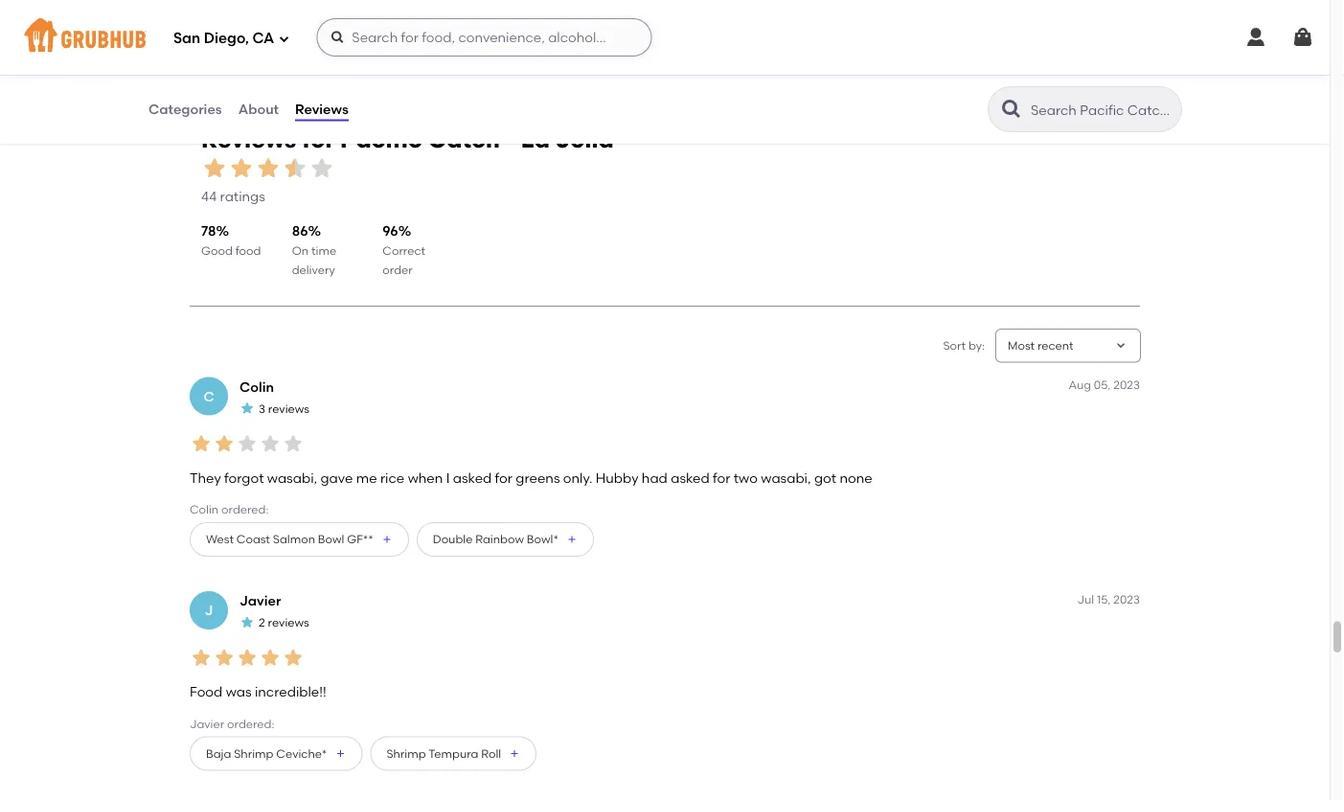Task type: vqa. For each thing, say whether or not it's contained in the screenshot.
Mexican corresponding to •
no



Task type: locate. For each thing, give the bounding box(es) containing it.
double rainbow bowl*
[[433, 533, 559, 546]]

0 horizontal spatial shrimp
[[234, 747, 274, 761]]

colin for colin ordered:
[[190, 503, 219, 516]]

shrimp tempura roll button
[[370, 737, 537, 771]]

shrimp left tempura
[[387, 747, 426, 761]]

1 horizontal spatial shrimp
[[387, 747, 426, 761]]

reviews inside reviews button
[[295, 101, 349, 117]]

asked
[[453, 470, 492, 486], [671, 470, 710, 486]]

1 vertical spatial reviews
[[201, 125, 296, 153]]

plus icon image right the ceviche*
[[335, 748, 346, 760]]

plus icon image inside double rainbow bowl* button
[[566, 534, 578, 545]]

15,
[[1097, 592, 1111, 606]]

05,
[[1094, 378, 1111, 392]]

2023 for food was incredible!!
[[1114, 592, 1141, 606]]

jul
[[1078, 592, 1095, 606]]

west coast salmon bowl gf**
[[206, 533, 374, 546]]

1 reviews from the top
[[268, 402, 310, 416]]

1 vertical spatial reviews
[[268, 616, 309, 630]]

0 horizontal spatial asked
[[453, 470, 492, 486]]

was
[[226, 684, 252, 700]]

2 reviews from the top
[[268, 616, 309, 630]]

delivery
[[292, 263, 335, 277]]

1 vertical spatial colin
[[190, 503, 219, 516]]

reviews right 2 at the left
[[268, 616, 309, 630]]

for left pacific
[[302, 125, 335, 153]]

san diego, ca
[[173, 30, 274, 47]]

ordered:
[[221, 503, 269, 516], [227, 717, 275, 731]]

1 horizontal spatial javier
[[240, 593, 281, 609]]

about
[[238, 101, 279, 117]]

ceviche*
[[276, 747, 327, 761]]

by:
[[969, 339, 985, 352]]

1 horizontal spatial wasabi,
[[761, 470, 812, 486]]

1 vertical spatial javier
[[190, 717, 224, 731]]

javier up 2 at the left
[[240, 593, 281, 609]]

wasabi, left got
[[761, 470, 812, 486]]

ordered: for forgot
[[221, 503, 269, 516]]

for left two
[[713, 470, 731, 486]]

svg image
[[1245, 26, 1268, 49], [1292, 26, 1315, 49], [278, 33, 290, 45]]

plus icon image for west coast salmon bowl gf**
[[381, 534, 393, 545]]

2023 right the 05, on the right of page
[[1114, 378, 1141, 392]]

most
[[1008, 339, 1035, 352]]

wasabi, left 'gave'
[[267, 470, 317, 486]]

0 horizontal spatial javier
[[190, 717, 224, 731]]

colin down they
[[190, 503, 219, 516]]

shrimp
[[234, 747, 274, 761], [387, 747, 426, 761]]

44
[[201, 188, 217, 204]]

plus icon image for baja shrimp ceviche*
[[335, 748, 346, 760]]

on
[[292, 244, 309, 257]]

reviews
[[268, 402, 310, 416], [268, 616, 309, 630]]

1 horizontal spatial for
[[495, 470, 513, 486]]

0 vertical spatial reviews
[[268, 402, 310, 416]]

food
[[235, 244, 261, 257]]

asked right i on the left bottom of page
[[453, 470, 492, 486]]

1 2023 from the top
[[1114, 378, 1141, 392]]

0 horizontal spatial for
[[302, 125, 335, 153]]

baja shrimp ceviche* button
[[190, 737, 363, 771]]

2 2023 from the top
[[1114, 592, 1141, 606]]

incredible!!
[[255, 684, 327, 700]]

greens
[[516, 470, 560, 486]]

0 vertical spatial reviews
[[295, 101, 349, 117]]

wasabi,
[[267, 470, 317, 486], [761, 470, 812, 486]]

colin up 3
[[240, 379, 274, 395]]

0 vertical spatial colin
[[240, 379, 274, 395]]

2023
[[1114, 378, 1141, 392], [1114, 592, 1141, 606]]

javier ordered:
[[190, 717, 275, 731]]

1 horizontal spatial asked
[[671, 470, 710, 486]]

44 ratings
[[201, 188, 265, 204]]

for left greens
[[495, 470, 513, 486]]

plus icon image for shrimp tempura roll
[[509, 748, 521, 760]]

0 horizontal spatial svg image
[[278, 33, 290, 45]]

reviews down the about
[[201, 125, 296, 153]]

for
[[302, 125, 335, 153], [495, 470, 513, 486], [713, 470, 731, 486]]

plus icon image right bowl*
[[566, 534, 578, 545]]

plus icon image inside shrimp tempura roll button
[[509, 748, 521, 760]]

2 horizontal spatial svg image
[[1292, 26, 1315, 49]]

0 vertical spatial 2023
[[1114, 378, 1141, 392]]

double
[[433, 533, 473, 546]]

javier down food
[[190, 717, 224, 731]]

forgot
[[224, 470, 264, 486]]

ordered: up "coast"
[[221, 503, 269, 516]]

0 vertical spatial ordered:
[[221, 503, 269, 516]]

colin
[[240, 379, 274, 395], [190, 503, 219, 516]]

reviews button
[[294, 75, 350, 144]]

0 horizontal spatial colin
[[190, 503, 219, 516]]

2 shrimp from the left
[[387, 747, 426, 761]]

plus icon image right gf**
[[381, 534, 393, 545]]

they
[[190, 470, 221, 486]]

1 horizontal spatial svg image
[[1245, 26, 1268, 49]]

main navigation navigation
[[0, 0, 1330, 75]]

rainbow
[[476, 533, 524, 546]]

roll
[[481, 747, 501, 761]]

hubby
[[596, 470, 639, 486]]

two
[[734, 470, 758, 486]]

2
[[259, 616, 265, 630]]

1 vertical spatial 2023
[[1114, 592, 1141, 606]]

star icon image
[[201, 155, 228, 182], [228, 155, 255, 182], [255, 155, 282, 182], [282, 155, 309, 182], [282, 155, 309, 182], [309, 155, 335, 182], [240, 401, 255, 416], [190, 432, 213, 455], [213, 432, 236, 455], [236, 432, 259, 455], [259, 432, 282, 455], [282, 432, 305, 455], [240, 615, 255, 630], [190, 647, 213, 670], [213, 647, 236, 670], [236, 647, 259, 670], [259, 647, 282, 670], [282, 647, 305, 670]]

reviews right the about
[[295, 101, 349, 117]]

j
[[205, 602, 213, 619]]

reviews
[[295, 101, 349, 117], [201, 125, 296, 153]]

west coast salmon bowl gf** button
[[190, 522, 409, 557]]

plus icon image inside west coast salmon bowl gf** button
[[381, 534, 393, 545]]

1 wasabi, from the left
[[267, 470, 317, 486]]

0 vertical spatial javier
[[240, 593, 281, 609]]

tempura
[[429, 747, 479, 761]]

food was incredible!!
[[190, 684, 327, 700]]

96 correct order
[[383, 222, 426, 277]]

plus icon image inside baja shrimp ceviche* button
[[335, 748, 346, 760]]

shrimp tempura roll
[[387, 747, 501, 761]]

Sort by: field
[[1008, 338, 1074, 354]]

ordered: down food was incredible!!
[[227, 717, 275, 731]]

shrimp right baja
[[234, 747, 274, 761]]

plus icon image right roll
[[509, 748, 521, 760]]

2023 right 15,
[[1114, 592, 1141, 606]]

86 on time delivery
[[292, 222, 337, 277]]

reviews right 3
[[268, 402, 310, 416]]

javier
[[240, 593, 281, 609], [190, 717, 224, 731]]

plus icon image
[[381, 534, 393, 545], [566, 534, 578, 545], [335, 748, 346, 760], [509, 748, 521, 760]]

1 horizontal spatial colin
[[240, 379, 274, 395]]

ordered: for was
[[227, 717, 275, 731]]

asked right had
[[671, 470, 710, 486]]

plus icon image for double rainbow bowl*
[[566, 534, 578, 545]]

baja
[[206, 747, 231, 761]]

0 horizontal spatial wasabi,
[[267, 470, 317, 486]]

about button
[[237, 75, 280, 144]]

search icon image
[[1001, 98, 1024, 121]]

javier for javier ordered:
[[190, 717, 224, 731]]

Search Pacific Catch - La Jolla search field
[[1029, 101, 1176, 119]]

diego,
[[204, 30, 249, 47]]

1 vertical spatial ordered:
[[227, 717, 275, 731]]

only.
[[563, 470, 593, 486]]

3 reviews
[[259, 402, 310, 416]]



Task type: describe. For each thing, give the bounding box(es) containing it.
jolla
[[556, 125, 614, 153]]

recent
[[1038, 339, 1074, 352]]

caret down icon image
[[1114, 338, 1129, 354]]

3
[[259, 402, 265, 416]]

aug
[[1069, 378, 1092, 392]]

me
[[356, 470, 377, 486]]

double rainbow bowl* button
[[417, 522, 594, 557]]

la
[[521, 125, 550, 153]]

c
[[204, 388, 214, 404]]

time
[[312, 244, 337, 257]]

categories
[[149, 101, 222, 117]]

san
[[173, 30, 200, 47]]

food
[[190, 684, 223, 700]]

reviews for javier
[[268, 616, 309, 630]]

2 horizontal spatial for
[[713, 470, 731, 486]]

1 asked from the left
[[453, 470, 492, 486]]

they forgot wasabi, gave me rice when i asked for greens only. hubby had asked for two wasabi, got none
[[190, 470, 873, 486]]

pacific
[[340, 125, 422, 153]]

bowl*
[[527, 533, 559, 546]]

86
[[292, 222, 308, 239]]

coast
[[237, 533, 270, 546]]

2 wasabi, from the left
[[761, 470, 812, 486]]

bowl
[[318, 533, 344, 546]]

got
[[815, 470, 837, 486]]

javier for javier
[[240, 593, 281, 609]]

categories button
[[148, 75, 223, 144]]

-
[[506, 125, 516, 153]]

west
[[206, 533, 234, 546]]

colin ordered:
[[190, 503, 269, 516]]

svg image
[[330, 30, 345, 45]]

baja shrimp ceviche*
[[206, 747, 327, 761]]

1 shrimp from the left
[[234, 747, 274, 761]]

reviews for pacific catch - la jolla
[[201, 125, 614, 153]]

reviews for reviews
[[295, 101, 349, 117]]

order
[[383, 263, 413, 277]]

78 good food
[[201, 222, 261, 257]]

i
[[446, 470, 450, 486]]

reviews for reviews for pacific catch - la jolla
[[201, 125, 296, 153]]

none
[[840, 470, 873, 486]]

colin for colin
[[240, 379, 274, 395]]

catch
[[428, 125, 500, 153]]

most recent
[[1008, 339, 1074, 352]]

salmon
[[273, 533, 315, 546]]

rice
[[380, 470, 405, 486]]

sort
[[944, 339, 966, 352]]

78
[[201, 222, 216, 239]]

2 reviews
[[259, 616, 309, 630]]

had
[[642, 470, 668, 486]]

reviews for colin
[[268, 402, 310, 416]]

ca
[[253, 30, 274, 47]]

jul 15, 2023
[[1078, 592, 1141, 606]]

Search for food, convenience, alcohol... search field
[[317, 18, 652, 57]]

2023 for they forgot wasabi, gave me rice when i asked for greens only. hubby had asked for two wasabi, got none
[[1114, 378, 1141, 392]]

2 asked from the left
[[671, 470, 710, 486]]

when
[[408, 470, 443, 486]]

aug 05, 2023
[[1069, 378, 1141, 392]]

good
[[201, 244, 233, 257]]

correct
[[383, 244, 426, 257]]

96
[[383, 222, 398, 239]]

gf**
[[347, 533, 374, 546]]

ratings
[[220, 188, 265, 204]]

gave
[[321, 470, 353, 486]]

sort by:
[[944, 339, 985, 352]]



